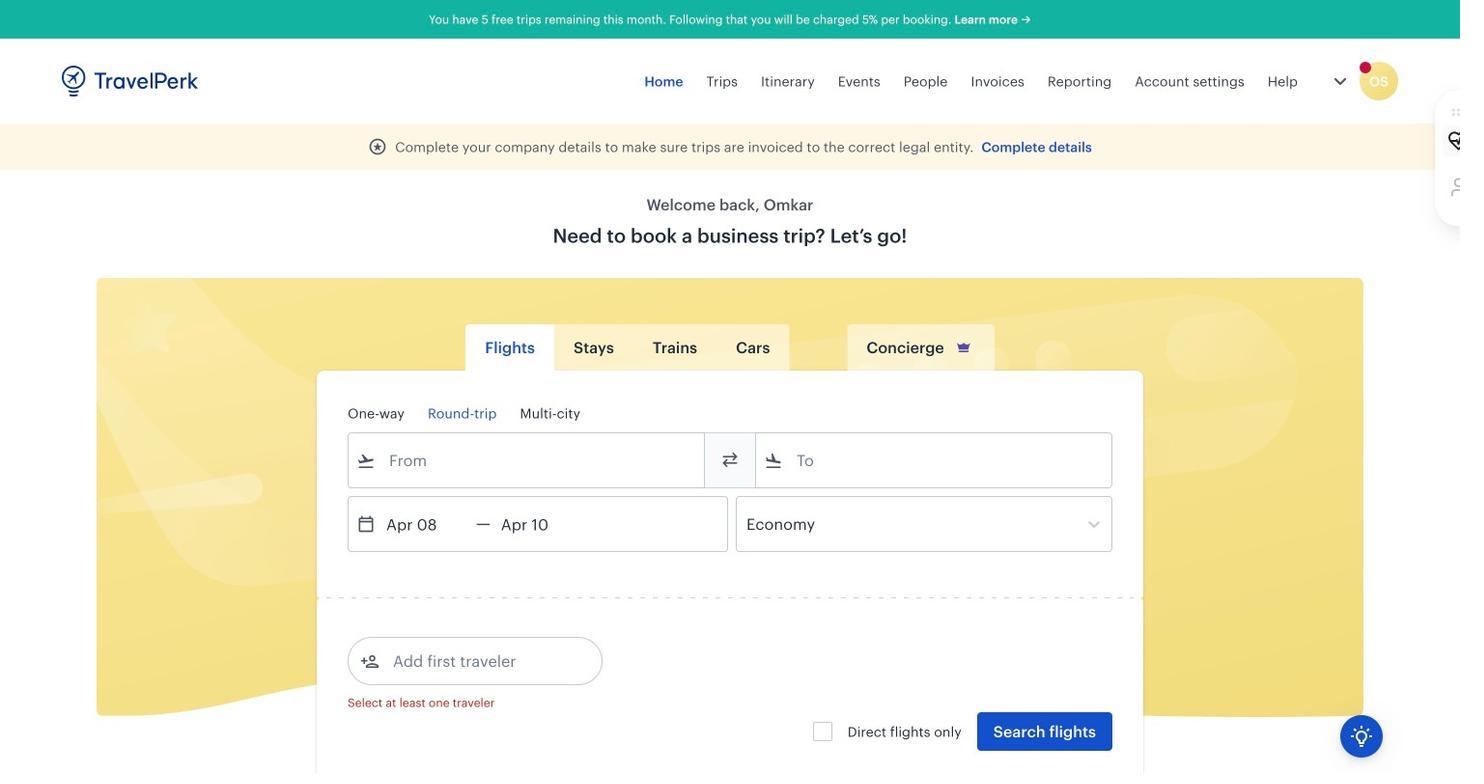 Task type: locate. For each thing, give the bounding box(es) containing it.
Add first traveler search field
[[380, 646, 581, 677]]

Return text field
[[491, 497, 591, 552]]

To search field
[[783, 445, 1087, 476]]

From search field
[[376, 445, 679, 476]]



Task type: vqa. For each thing, say whether or not it's contained in the screenshot.
Return text field
yes



Task type: describe. For each thing, give the bounding box(es) containing it.
Depart text field
[[376, 497, 476, 552]]



